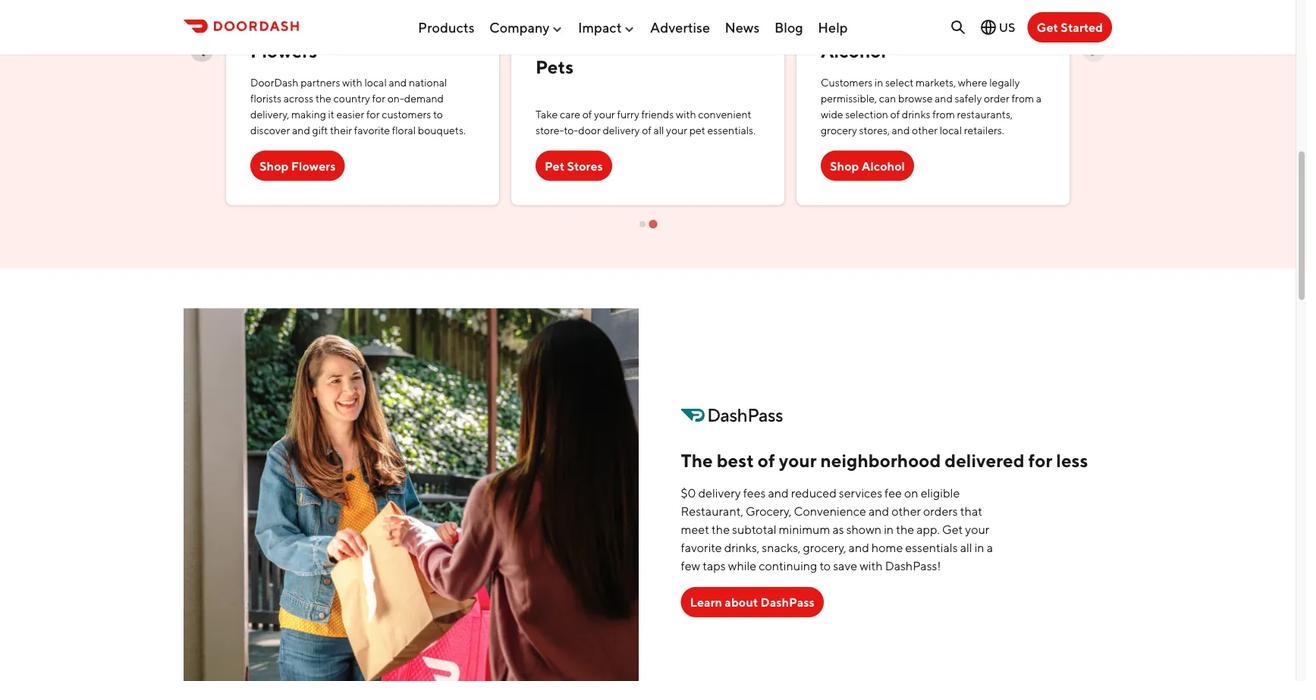 Task type: describe. For each thing, give the bounding box(es) containing it.
taps
[[703, 559, 726, 574]]

customers in select markets, where legally permissible, can browse and safely order from a wide selection of drinks from restaurants, grocery stores, and other local retailers.
[[821, 77, 1042, 137]]

news link
[[725, 13, 760, 41]]

on-
[[387, 93, 404, 105]]

shop flowers
[[259, 159, 336, 174]]

products link
[[418, 13, 475, 41]]

across
[[284, 93, 314, 105]]

partners
[[301, 77, 340, 89]]

select a slide to show tab list
[[220, 217, 1076, 230]]

it
[[328, 109, 335, 121]]

and down making
[[292, 125, 310, 137]]

selection
[[845, 109, 888, 121]]

a inside $0 delivery fees and reduced services fee on eligible restaurant, grocery, convenience and other orders that meet the subtotal minimum as shown in the app. get your favorite drinks, snacks, grocery, and home essentials all in a few taps while continuing to save with dashpass!
[[987, 541, 993, 556]]

1 vertical spatial alcohol
[[862, 159, 905, 174]]

markets,
[[916, 77, 956, 89]]

region containing flowers
[[0, 0, 1106, 230]]

globe line image
[[979, 18, 998, 36]]

floral
[[392, 125, 416, 137]]

delivery inside $0 delivery fees and reduced services fee on eligible restaurant, grocery, convenience and other orders that meet the subtotal minimum as shown in the app. get your favorite drinks, snacks, grocery, and home essentials all in a few taps while continuing to save with dashpass!
[[698, 487, 741, 501]]

few
[[681, 559, 701, 574]]

customers
[[821, 77, 873, 89]]

company link
[[489, 13, 563, 41]]

local inside customers in select markets, where legally permissible, can browse and safely order from a wide selection of drinks from restaurants, grocery stores, and other local retailers.
[[940, 125, 962, 137]]

$0
[[681, 487, 696, 501]]

store-
[[536, 125, 564, 137]]

pet stores link
[[536, 151, 612, 181]]

minimum
[[779, 523, 830, 537]]

get inside $0 delivery fees and reduced services fee on eligible restaurant, grocery, convenience and other orders that meet the subtotal minimum as shown in the app. get your favorite drinks, snacks, grocery, and home essentials all in a few taps while continuing to save with dashpass!
[[942, 523, 963, 537]]

as
[[833, 523, 844, 537]]

2 horizontal spatial the
[[896, 523, 914, 537]]

favorite inside doordash partners with local and national florists across the country for on-demand delivery, making it easier for customers to discover and gift their favorite floral bouquets.
[[354, 125, 390, 137]]

us
[[999, 20, 1016, 35]]

doordash partners with local and national florists across the country for on-demand delivery, making it easier for customers to discover and gift their favorite floral bouquets.
[[250, 77, 466, 137]]

shop flowers link
[[250, 151, 345, 181]]

1 horizontal spatial the
[[712, 523, 730, 537]]

while
[[728, 559, 757, 574]]

0 vertical spatial alcohol
[[821, 41, 886, 62]]

stores,
[[859, 125, 890, 137]]

and up grocery, on the bottom right
[[768, 487, 789, 501]]

and down markets,
[[935, 93, 953, 105]]

1 vertical spatial for
[[367, 109, 380, 121]]

learn
[[690, 596, 722, 610]]

best
[[717, 450, 754, 472]]

national
[[409, 77, 447, 89]]

advertise
[[650, 19, 710, 35]]

flowers inside shop flowers link
[[291, 159, 336, 174]]

shop alcohol
[[830, 159, 905, 174]]

continuing
[[759, 559, 817, 574]]

blog
[[775, 19, 803, 35]]

on
[[904, 487, 919, 501]]

where
[[958, 77, 988, 89]]

to inside doordash partners with local and national florists across the country for on-demand delivery, making it easier for customers to discover and gift their favorite floral bouquets.
[[433, 109, 443, 121]]

take care of your furry friends with convenient store-to-door delivery of all your pet essentials.
[[536, 109, 756, 137]]

pet
[[545, 159, 565, 174]]

furry
[[617, 109, 639, 121]]

their
[[330, 125, 352, 137]]

pets
[[536, 57, 574, 78]]

subtotal
[[732, 523, 777, 537]]

cx corp illustration pets image
[[593, 0, 703, 28]]

the inside doordash partners with local and national florists across the country for on-demand delivery, making it easier for customers to discover and gift their favorite floral bouquets.
[[316, 93, 331, 105]]

making
[[291, 109, 326, 121]]

grocery,
[[803, 541, 846, 556]]

dashpass
[[761, 596, 815, 610]]

local inside doordash partners with local and national florists across the country for on-demand delivery, making it easier for customers to discover and gift their favorite floral bouquets.
[[365, 77, 387, 89]]

essentials.
[[708, 125, 756, 137]]

shown
[[846, 523, 882, 537]]

impact link
[[578, 13, 635, 41]]

can
[[879, 93, 896, 105]]

with inside $0 delivery fees and reduced services fee on eligible restaurant, grocery, convenience and other orders that meet the subtotal minimum as shown in the app. get your favorite drinks, snacks, grocery, and home essentials all in a few taps while continuing to save with dashpass!
[[860, 559, 883, 574]]

services
[[839, 487, 882, 501]]

door
[[578, 125, 601, 137]]

delivery,
[[250, 109, 289, 121]]

meet
[[681, 523, 709, 537]]

take
[[536, 109, 558, 121]]

less
[[1056, 450, 1088, 472]]

company
[[489, 19, 550, 35]]

home
[[872, 541, 903, 556]]

pet
[[689, 125, 706, 137]]

a inside customers in select markets, where legally permissible, can browse and safely order from a wide selection of drinks from restaurants, grocery stores, and other local retailers.
[[1036, 93, 1042, 105]]

country
[[334, 93, 370, 105]]

get started
[[1037, 20, 1103, 35]]

learn about dashpass link
[[681, 588, 824, 618]]

wide
[[821, 109, 843, 121]]

and down drinks
[[892, 125, 910, 137]]

essentials
[[905, 541, 958, 556]]

to-
[[564, 125, 578, 137]]

stores
[[567, 159, 603, 174]]

advertise link
[[650, 13, 710, 41]]

shop for shop flowers
[[259, 159, 289, 174]]

restaurant,
[[681, 505, 743, 519]]

doordash
[[250, 77, 299, 89]]

restaurants,
[[957, 109, 1013, 121]]

get inside button
[[1037, 20, 1058, 35]]

order
[[984, 93, 1010, 105]]

dashpass logo image
[[681, 409, 783, 423]]

fee
[[885, 487, 902, 501]]

other inside $0 delivery fees and reduced services fee on eligible restaurant, grocery, convenience and other orders that meet the subtotal minimum as shown in the app. get your favorite drinks, snacks, grocery, and home essentials all in a few taps while continuing to save with dashpass!
[[892, 505, 921, 519]]

florists
[[250, 93, 282, 105]]



Task type: vqa. For each thing, say whether or not it's contained in the screenshot.
as
yes



Task type: locate. For each thing, give the bounding box(es) containing it.
with up pet
[[676, 109, 696, 121]]

of down the can
[[890, 109, 900, 121]]

save
[[833, 559, 857, 574]]

1 vertical spatial favorite
[[681, 541, 722, 556]]

convenience
[[794, 505, 866, 519]]

a right essentials
[[987, 541, 993, 556]]

get started button
[[1028, 12, 1112, 42]]

alcohol
[[821, 41, 886, 62], [862, 159, 905, 174]]

to
[[433, 109, 443, 121], [820, 559, 831, 574]]

favorite down easier
[[354, 125, 390, 137]]

shop down grocery
[[830, 159, 859, 174]]

2 vertical spatial for
[[1029, 450, 1053, 472]]

products
[[418, 19, 475, 35]]

delivery down furry
[[603, 125, 640, 137]]

shop alcohol link
[[821, 151, 914, 181]]

favorite inside $0 delivery fees and reduced services fee on eligible restaurant, grocery, convenience and other orders that meet the subtotal minimum as shown in the app. get your favorite drinks, snacks, grocery, and home essentials all in a few taps while continuing to save with dashpass!
[[681, 541, 722, 556]]

cx corp illustration alcohol image
[[879, 0, 988, 28]]

get down orders
[[942, 523, 963, 537]]

1 horizontal spatial get
[[1037, 20, 1058, 35]]

for left on-
[[372, 93, 385, 105]]

with inside take care of your furry friends with convenient store-to-door delivery of all your pet essentials.
[[676, 109, 696, 121]]

reduced
[[791, 487, 837, 501]]

of right best
[[758, 450, 775, 472]]

drinks
[[902, 109, 931, 121]]

$0 delivery fees and reduced services fee on eligible restaurant, grocery, convenience and other orders that meet the subtotal minimum as shown in the app. get your favorite drinks, snacks, grocery, and home essentials all in a few taps while continuing to save with dashpass!
[[681, 487, 993, 574]]

delivery
[[603, 125, 640, 137], [698, 487, 741, 501]]

your
[[594, 109, 615, 121], [666, 125, 687, 137], [779, 450, 817, 472], [965, 523, 990, 537]]

0 vertical spatial get
[[1037, 20, 1058, 35]]

from down legally
[[1012, 93, 1034, 105]]

legally
[[990, 77, 1020, 89]]

to inside $0 delivery fees and reduced services fee on eligible restaurant, grocery, convenience and other orders that meet the subtotal minimum as shown in the app. get your favorite drinks, snacks, grocery, and home essentials all in a few taps while continuing to save with dashpass!
[[820, 559, 831, 574]]

2 shop from the left
[[830, 159, 859, 174]]

2 vertical spatial in
[[975, 541, 985, 556]]

of up door
[[582, 109, 592, 121]]

from
[[1012, 93, 1034, 105], [933, 109, 955, 121]]

local left retailers. at the top
[[940, 125, 962, 137]]

news
[[725, 19, 760, 35]]

2 horizontal spatial with
[[860, 559, 883, 574]]

for right easier
[[367, 109, 380, 121]]

0 horizontal spatial in
[[875, 77, 883, 89]]

all right essentials
[[960, 541, 972, 556]]

1 horizontal spatial all
[[960, 541, 972, 556]]

about
[[725, 596, 758, 610]]

1 horizontal spatial in
[[884, 523, 894, 537]]

1 horizontal spatial with
[[676, 109, 696, 121]]

the left "app."
[[896, 523, 914, 537]]

shop
[[259, 159, 289, 174], [830, 159, 859, 174]]

0 vertical spatial in
[[875, 77, 883, 89]]

help
[[818, 19, 848, 35]]

snacks,
[[762, 541, 801, 556]]

convenient
[[698, 109, 752, 121]]

1 vertical spatial local
[[940, 125, 962, 137]]

previous slide image
[[195, 43, 209, 57]]

app.
[[917, 523, 940, 537]]

the down partners
[[316, 93, 331, 105]]

0 horizontal spatial a
[[987, 541, 993, 556]]

all inside take care of your furry friends with convenient store-to-door delivery of all your pet essentials.
[[654, 125, 664, 137]]

0 vertical spatial flowers
[[250, 41, 317, 62]]

of
[[582, 109, 592, 121], [890, 109, 900, 121], [642, 125, 652, 137], [758, 450, 775, 472]]

0 horizontal spatial shop
[[259, 159, 289, 174]]

1 vertical spatial with
[[676, 109, 696, 121]]

0 vertical spatial with
[[342, 77, 363, 89]]

region
[[0, 0, 1106, 230]]

0 vertical spatial delivery
[[603, 125, 640, 137]]

delivery inside take care of your furry friends with convenient store-to-door delivery of all your pet essentials.
[[603, 125, 640, 137]]

and down fee
[[869, 505, 889, 519]]

learn about dashpass
[[690, 596, 815, 610]]

1 horizontal spatial delivery
[[698, 487, 741, 501]]

1 vertical spatial other
[[892, 505, 921, 519]]

in inside customers in select markets, where legally permissible, can browse and safely order from a wide selection of drinks from restaurants, grocery stores, and other local retailers.
[[875, 77, 883, 89]]

your inside $0 delivery fees and reduced services fee on eligible restaurant, grocery, convenience and other orders that meet the subtotal minimum as shown in the app. get your favorite drinks, snacks, grocery, and home essentials all in a few taps while continuing to save with dashpass!
[[965, 523, 990, 537]]

bouquets.
[[418, 125, 466, 137]]

customers
[[382, 109, 431, 121]]

1 vertical spatial to
[[820, 559, 831, 574]]

for
[[372, 93, 385, 105], [367, 109, 380, 121], [1029, 450, 1053, 472]]

delivery up the restaurant,
[[698, 487, 741, 501]]

flowers up "doordash"
[[250, 41, 317, 62]]

safely
[[955, 93, 982, 105]]

fees
[[743, 487, 766, 501]]

0 vertical spatial a
[[1036, 93, 1042, 105]]

other inside customers in select markets, where legally permissible, can browse and safely order from a wide selection of drinks from restaurants, grocery stores, and other local retailers.
[[912, 125, 938, 137]]

1 vertical spatial in
[[884, 523, 894, 537]]

0 vertical spatial from
[[1012, 93, 1034, 105]]

0 horizontal spatial all
[[654, 125, 664, 137]]

0 vertical spatial local
[[365, 77, 387, 89]]

all down friends
[[654, 125, 664, 137]]

favorite down meet
[[681, 541, 722, 556]]

your left pet
[[666, 125, 687, 137]]

in up the home
[[884, 523, 894, 537]]

delivered
[[945, 450, 1025, 472]]

grocery
[[821, 125, 857, 137]]

local
[[365, 77, 387, 89], [940, 125, 962, 137]]

your up door
[[594, 109, 615, 121]]

all inside $0 delivery fees and reduced services fee on eligible restaurant, grocery, convenience and other orders that meet the subtotal minimum as shown in the app. get your favorite drinks, snacks, grocery, and home essentials all in a few taps while continuing to save with dashpass!
[[960, 541, 972, 556]]

in
[[875, 77, 883, 89], [884, 523, 894, 537], [975, 541, 985, 556]]

next slide image
[[1087, 43, 1101, 57]]

a
[[1036, 93, 1042, 105], [987, 541, 993, 556]]

1 horizontal spatial favorite
[[681, 541, 722, 556]]

dashpass!
[[885, 559, 941, 574]]

retailers.
[[964, 125, 1004, 137]]

with up country
[[342, 77, 363, 89]]

to up bouquets.
[[433, 109, 443, 121]]

in down that
[[975, 541, 985, 556]]

1 vertical spatial a
[[987, 541, 993, 556]]

select
[[886, 77, 914, 89]]

0 horizontal spatial with
[[342, 77, 363, 89]]

in up the can
[[875, 77, 883, 89]]

1 horizontal spatial local
[[940, 125, 962, 137]]

browse
[[898, 93, 933, 105]]

0 horizontal spatial from
[[933, 109, 955, 121]]

0 horizontal spatial favorite
[[354, 125, 390, 137]]

and down shown
[[849, 541, 869, 556]]

the best of your neighborhood delivered for less
[[681, 450, 1088, 472]]

1 vertical spatial delivery
[[698, 487, 741, 501]]

drinks,
[[724, 541, 760, 556]]

shop down discover
[[259, 159, 289, 174]]

pet stores
[[545, 159, 603, 174]]

started
[[1061, 20, 1103, 35]]

0 horizontal spatial to
[[433, 109, 443, 121]]

0 vertical spatial favorite
[[354, 125, 390, 137]]

to down grocery,
[[820, 559, 831, 574]]

1 horizontal spatial a
[[1036, 93, 1042, 105]]

the down the restaurant,
[[712, 523, 730, 537]]

of inside customers in select markets, where legally permissible, can browse and safely order from a wide selection of drinks from restaurants, grocery stores, and other local retailers.
[[890, 109, 900, 121]]

grocery,
[[746, 505, 792, 519]]

twocolumnfeature dx9 image
[[184, 309, 639, 681]]

0 vertical spatial to
[[433, 109, 443, 121]]

neighborhood
[[821, 450, 941, 472]]

your up reduced
[[779, 450, 817, 472]]

blog link
[[775, 13, 803, 41]]

0 vertical spatial other
[[912, 125, 938, 137]]

friends
[[641, 109, 674, 121]]

the
[[681, 450, 713, 472]]

shop for shop alcohol
[[830, 159, 859, 174]]

flowers down gift
[[291, 159, 336, 174]]

1 shop from the left
[[259, 159, 289, 174]]

1 vertical spatial flowers
[[291, 159, 336, 174]]

0 vertical spatial all
[[654, 125, 664, 137]]

1 vertical spatial all
[[960, 541, 972, 556]]

get
[[1037, 20, 1058, 35], [942, 523, 963, 537]]

favorite
[[354, 125, 390, 137], [681, 541, 722, 556]]

for left less
[[1029, 450, 1053, 472]]

1 horizontal spatial from
[[1012, 93, 1034, 105]]

0 horizontal spatial delivery
[[603, 125, 640, 137]]

1 horizontal spatial shop
[[830, 159, 859, 174]]

other
[[912, 125, 938, 137], [892, 505, 921, 519]]

local up country
[[365, 77, 387, 89]]

discover
[[250, 125, 290, 137]]

0 horizontal spatial get
[[942, 523, 963, 537]]

get left started
[[1037, 20, 1058, 35]]

help link
[[818, 13, 848, 41]]

the
[[316, 93, 331, 105], [712, 523, 730, 537], [896, 523, 914, 537]]

and up on-
[[389, 77, 407, 89]]

eligible
[[921, 487, 960, 501]]

with down the home
[[860, 559, 883, 574]]

0 horizontal spatial local
[[365, 77, 387, 89]]

1 horizontal spatial to
[[820, 559, 831, 574]]

alcohol down help
[[821, 41, 886, 62]]

other down on
[[892, 505, 921, 519]]

all
[[654, 125, 664, 137], [960, 541, 972, 556]]

your down that
[[965, 523, 990, 537]]

orders
[[923, 505, 958, 519]]

2 horizontal spatial in
[[975, 541, 985, 556]]

0 vertical spatial for
[[372, 93, 385, 105]]

from right drinks
[[933, 109, 955, 121]]

impact
[[578, 19, 622, 35]]

0 horizontal spatial the
[[316, 93, 331, 105]]

other down drinks
[[912, 125, 938, 137]]

with inside doordash partners with local and national florists across the country for on-demand delivery, making it easier for customers to discover and gift their favorite floral bouquets.
[[342, 77, 363, 89]]

1 vertical spatial get
[[942, 523, 963, 537]]

2 vertical spatial with
[[860, 559, 883, 574]]

gift
[[312, 125, 328, 137]]

alcohol down stores,
[[862, 159, 905, 174]]

1 vertical spatial from
[[933, 109, 955, 121]]

a right order
[[1036, 93, 1042, 105]]

of down friends
[[642, 125, 652, 137]]



